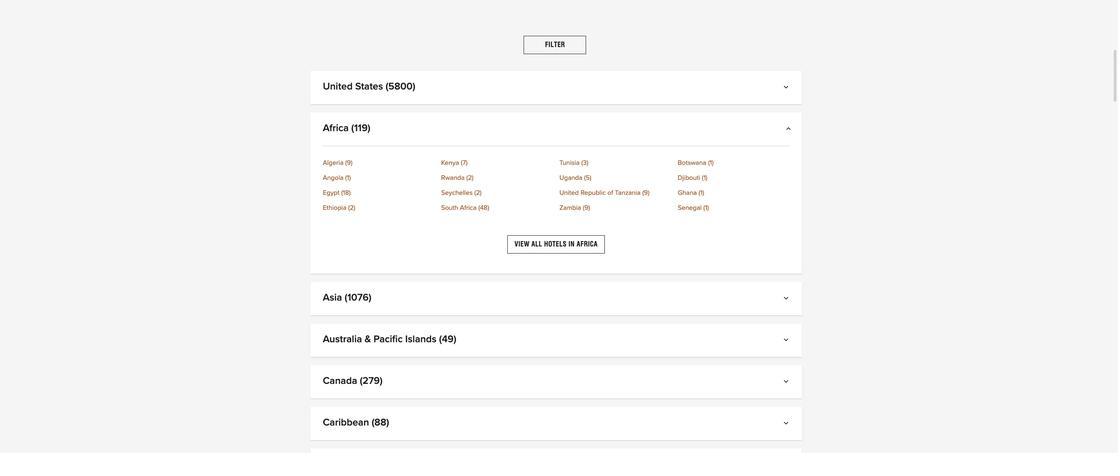 Task type: describe. For each thing, give the bounding box(es) containing it.
angola (1) link
[[323, 175, 435, 181]]

south africa (48)
[[441, 205, 489, 211]]

states
[[355, 82, 383, 92]]

of
[[608, 190, 613, 196]]

angola (1)
[[323, 175, 351, 181]]

(3)
[[582, 160, 589, 166]]

(49)
[[439, 335, 457, 345]]

(5)
[[584, 175, 592, 181]]

algeria (9)
[[323, 160, 353, 166]]

filter
[[545, 41, 565, 49]]

uganda (5)
[[560, 175, 592, 181]]

(9) for zambia (9)
[[583, 205, 590, 211]]

south africa (48) link
[[441, 205, 553, 211]]

(119)
[[351, 123, 371, 133]]

(1) for angola (1)
[[345, 175, 351, 181]]

botswana (1) link
[[678, 160, 790, 166]]

kenya (7)
[[441, 160, 468, 166]]

arrow down image for caribbean (88)
[[786, 421, 790, 428]]

arrow down image for australia & pacific islands (49)
[[786, 338, 790, 345]]

ghana (1)
[[678, 190, 704, 196]]

1 vertical spatial (9)
[[642, 190, 650, 196]]

botswana (1)
[[678, 160, 714, 166]]

djibouti
[[678, 175, 700, 181]]

arrow down image for united states (5800)
[[786, 85, 790, 92]]

islands
[[405, 335, 437, 345]]

(7)
[[461, 160, 468, 166]]

(279)
[[360, 376, 383, 386]]

algeria
[[323, 160, 344, 166]]

asia (1076)
[[323, 293, 372, 303]]

ghana
[[678, 190, 697, 196]]

all
[[532, 240, 542, 248]]

(1) for ghana (1)
[[699, 190, 704, 196]]

(2) for rwanda (2)
[[466, 175, 474, 181]]

africa (119)
[[323, 123, 371, 133]]

&
[[365, 335, 371, 345]]

kenya
[[441, 160, 459, 166]]

view all hotels in africa
[[515, 240, 598, 248]]

united states (5800)
[[323, 82, 416, 92]]

ethiopia (2) link
[[323, 205, 435, 211]]

uganda
[[560, 175, 583, 181]]

united republic of tanzania (9)
[[560, 190, 650, 196]]

senegal (1)
[[678, 205, 709, 211]]

arrow down image for canada (279)
[[786, 380, 790, 386]]

djibouti (1)
[[678, 175, 708, 181]]

republic
[[581, 190, 606, 196]]

zambia
[[560, 205, 581, 211]]

tunisia (3)
[[560, 160, 589, 166]]

filter link
[[524, 36, 586, 54]]

australia
[[323, 335, 362, 345]]

kenya (7) link
[[441, 160, 553, 166]]

view all hotels in africa link
[[508, 235, 605, 254]]



Task type: vqa. For each thing, say whether or not it's contained in the screenshot.
a
no



Task type: locate. For each thing, give the bounding box(es) containing it.
djibouti (1) link
[[678, 175, 790, 181]]

(2) for ethiopia (2)
[[348, 205, 355, 211]]

2 vertical spatial (2)
[[348, 205, 355, 211]]

arrow down image
[[786, 338, 790, 345], [786, 421, 790, 428]]

(1) right ghana
[[699, 190, 704, 196]]

tanzania
[[615, 190, 641, 196]]

0 vertical spatial (9)
[[345, 160, 353, 166]]

senegal (1) link
[[678, 205, 790, 211]]

africa left (119)
[[323, 123, 349, 133]]

united left states
[[323, 82, 353, 92]]

(1) right djibouti
[[702, 175, 708, 181]]

3 arrow down image from the top
[[786, 380, 790, 386]]

(2) up (48)
[[474, 190, 482, 196]]

2 horizontal spatial (2)
[[474, 190, 482, 196]]

caribbean
[[323, 418, 369, 428]]

(9) for algeria (9)
[[345, 160, 353, 166]]

united up zambia
[[560, 190, 579, 196]]

south
[[441, 205, 458, 211]]

0 horizontal spatial africa
[[323, 123, 349, 133]]

1 vertical spatial arrow down image
[[786, 421, 790, 428]]

angola
[[323, 175, 344, 181]]

senegal
[[678, 205, 702, 211]]

rwanda (2)
[[441, 175, 474, 181]]

ethiopia
[[323, 205, 347, 211]]

2 vertical spatial (9)
[[583, 205, 590, 211]]

2 vertical spatial arrow down image
[[786, 380, 790, 386]]

arrow down image
[[786, 85, 790, 92], [786, 296, 790, 303], [786, 380, 790, 386]]

seychelles
[[441, 190, 473, 196]]

(1) for botswana (1)
[[708, 160, 714, 166]]

(1)
[[708, 160, 714, 166], [345, 175, 351, 181], [702, 175, 708, 181], [699, 190, 704, 196], [704, 205, 709, 211]]

(9)
[[345, 160, 353, 166], [642, 190, 650, 196], [583, 205, 590, 211]]

(2)
[[466, 175, 474, 181], [474, 190, 482, 196], [348, 205, 355, 211]]

tunisia (3) link
[[560, 160, 671, 166]]

united
[[323, 82, 353, 92], [560, 190, 579, 196]]

botswana
[[678, 160, 707, 166]]

arrow down image for asia (1076)
[[786, 296, 790, 303]]

(2) for seychelles (2)
[[474, 190, 482, 196]]

1 horizontal spatial (9)
[[583, 205, 590, 211]]

1 vertical spatial united
[[560, 190, 579, 196]]

seychelles (2)
[[441, 190, 482, 196]]

algeria (9) link
[[323, 160, 435, 166]]

0 horizontal spatial (9)
[[345, 160, 353, 166]]

2 horizontal spatial (9)
[[642, 190, 650, 196]]

2 arrow down image from the top
[[786, 421, 790, 428]]

rwanda (2) link
[[441, 175, 553, 181]]

1 arrow down image from the top
[[786, 338, 790, 345]]

arrow up image
[[786, 127, 790, 133]]

0 vertical spatial arrow down image
[[786, 338, 790, 345]]

0 vertical spatial united
[[323, 82, 353, 92]]

1 arrow down image from the top
[[786, 85, 790, 92]]

(9) right zambia
[[583, 205, 590, 211]]

africa left (48)
[[460, 205, 477, 211]]

2 arrow down image from the top
[[786, 296, 790, 303]]

hotels
[[544, 240, 567, 248]]

united for united states (5800)
[[323, 82, 353, 92]]

2 horizontal spatial africa
[[577, 240, 598, 248]]

in
[[569, 240, 575, 248]]

rwanda
[[441, 175, 465, 181]]

canada
[[323, 376, 357, 386]]

(1) right the senegal
[[704, 205, 709, 211]]

(2) down (18) at the top of the page
[[348, 205, 355, 211]]

(88)
[[372, 418, 389, 428]]

(1) right "angola"
[[345, 175, 351, 181]]

0 vertical spatial africa
[[323, 123, 349, 133]]

(9) right algeria
[[345, 160, 353, 166]]

(1076)
[[345, 293, 372, 303]]

view
[[515, 240, 530, 248]]

asia
[[323, 293, 342, 303]]

uganda (5) link
[[560, 175, 671, 181]]

ethiopia (2)
[[323, 205, 355, 211]]

pacific
[[374, 335, 403, 345]]

tunisia
[[560, 160, 580, 166]]

1 vertical spatial (2)
[[474, 190, 482, 196]]

(1) for djibouti (1)
[[702, 175, 708, 181]]

egypt
[[323, 190, 340, 196]]

0 vertical spatial (2)
[[466, 175, 474, 181]]

australia & pacific islands (49)
[[323, 335, 457, 345]]

egypt (18) link
[[323, 190, 435, 196]]

(1) for senegal (1)
[[704, 205, 709, 211]]

1 horizontal spatial africa
[[460, 205, 477, 211]]

(1) right botswana
[[708, 160, 714, 166]]

(2) down the (7) at the left
[[466, 175, 474, 181]]

zambia (9)
[[560, 205, 590, 211]]

1 vertical spatial africa
[[460, 205, 477, 211]]

caribbean (88)
[[323, 418, 389, 428]]

zambia (9) link
[[560, 205, 671, 211]]

(48)
[[478, 205, 489, 211]]

0 horizontal spatial united
[[323, 82, 353, 92]]

canada (279)
[[323, 376, 383, 386]]

(18)
[[341, 190, 351, 196]]

africa right in at the right of the page
[[577, 240, 598, 248]]

2 vertical spatial africa
[[577, 240, 598, 248]]

egypt (18)
[[323, 190, 351, 196]]

1 vertical spatial arrow down image
[[786, 296, 790, 303]]

united republic of tanzania (9) link
[[560, 190, 671, 196]]

0 vertical spatial arrow down image
[[786, 85, 790, 92]]

ghana (1) link
[[678, 190, 790, 196]]

united for united republic of tanzania (9)
[[560, 190, 579, 196]]

1 horizontal spatial (2)
[[466, 175, 474, 181]]

(9) right tanzania
[[642, 190, 650, 196]]

(5800)
[[386, 82, 416, 92]]

0 horizontal spatial (2)
[[348, 205, 355, 211]]

seychelles (2) link
[[441, 190, 553, 196]]

1 horizontal spatial united
[[560, 190, 579, 196]]

africa
[[323, 123, 349, 133], [460, 205, 477, 211], [577, 240, 598, 248]]



